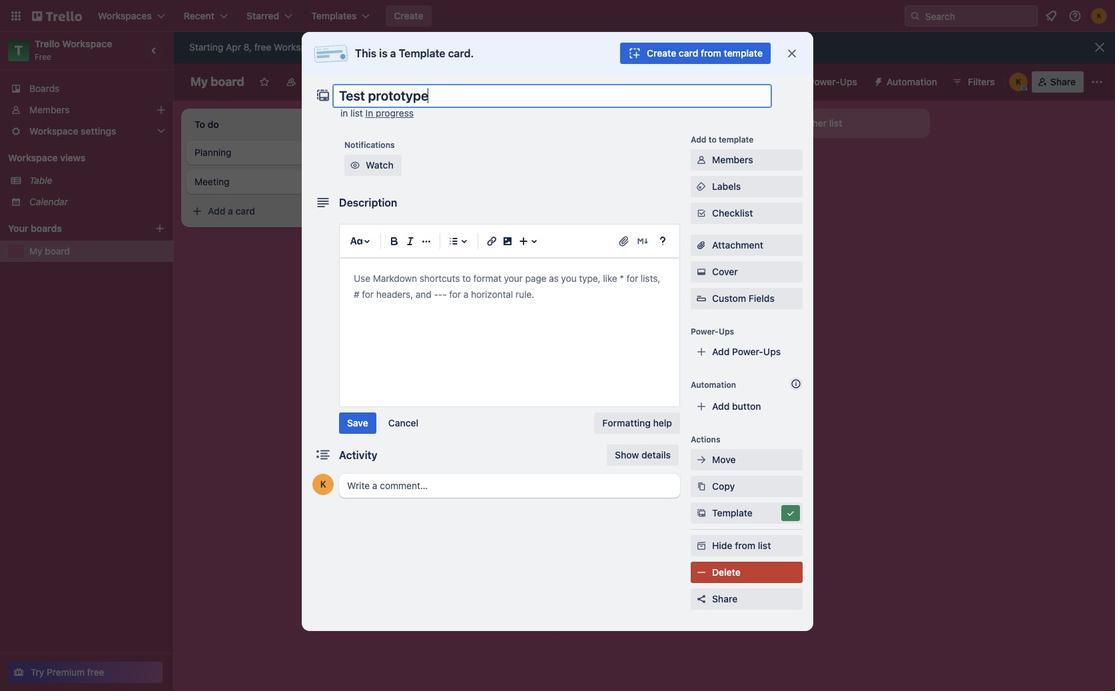 Task type: describe. For each thing, give the bounding box(es) containing it.
Write a comment text field
[[339, 474, 680, 498]]

10
[[401, 41, 411, 53]]

hide
[[712, 540, 733, 551]]

boards
[[31, 223, 62, 234]]

a down meeting on the left top of the page
[[228, 205, 233, 217]]

workspace views
[[8, 152, 86, 163]]

labels
[[712, 181, 741, 192]]

1 vertical spatial automation
[[691, 380, 736, 390]]

limits
[[608, 41, 631, 53]]

automation button
[[868, 71, 946, 93]]

workspace for workspace visible
[[302, 76, 351, 87]]

cancel button
[[380, 412, 427, 434]]

boards link
[[0, 78, 173, 99]]

learn
[[476, 41, 500, 53]]

image image
[[500, 233, 516, 249]]

collaborators.
[[414, 41, 473, 53]]

italic ⌘i image
[[402, 233, 418, 249]]

in list in progress
[[341, 107, 414, 119]]

1 horizontal spatial kendallparks02 (kendallparks02) image
[[1009, 73, 1028, 91]]

1 vertical spatial power-ups
[[691, 327, 734, 337]]

add power-ups link
[[691, 341, 803, 363]]

create for create
[[394, 10, 423, 21]]

show
[[615, 449, 639, 460]]

planning link
[[195, 146, 349, 159]]

meeting link
[[195, 175, 349, 189]]

hide from list link
[[691, 535, 803, 556]]

collaborator
[[554, 41, 606, 53]]

board inside my board link
[[45, 245, 70, 257]]

trello workspace link
[[35, 38, 112, 49]]

getting office supplies link
[[384, 146, 538, 159]]

copy link
[[691, 476, 803, 497]]

calendar
[[29, 196, 68, 207]]

trello workspace free
[[35, 38, 112, 62]]

a left 10
[[390, 47, 396, 59]]

1 horizontal spatial create from template… image
[[720, 146, 730, 157]]

0 vertical spatial is
[[379, 47, 388, 59]]

meeting
[[195, 176, 230, 187]]

2 vertical spatial power-
[[732, 346, 764, 357]]

add button
[[712, 400, 761, 412]]

premium
[[47, 666, 85, 678]]

lists image
[[446, 233, 462, 249]]

power-ups inside 'button'
[[809, 76, 858, 87]]

planning
[[195, 147, 232, 158]]

cover
[[712, 266, 738, 277]]

search image
[[910, 11, 921, 21]]

1 vertical spatial members link
[[691, 149, 803, 171]]

workspace inside trello workspace free
[[62, 38, 112, 49]]

cover link
[[691, 261, 803, 283]]

show details link
[[607, 444, 679, 466]]

power-ups button
[[782, 71, 866, 93]]

learn more about collaborator limits link
[[476, 41, 631, 53]]

custom fields button
[[691, 292, 803, 305]]

0 notifications image
[[1044, 8, 1060, 24]]

add button button
[[691, 396, 803, 417]]

labels link
[[691, 176, 803, 197]]

starting
[[189, 41, 223, 53]]

1 vertical spatial ups
[[719, 327, 734, 337]]

1 vertical spatial is
[[437, 194, 443, 204]]

a left template.
[[445, 194, 450, 204]]

1 horizontal spatial to
[[709, 135, 717, 145]]

primary element
[[0, 0, 1116, 32]]

template button
[[691, 502, 803, 524]]

limited
[[359, 41, 388, 53]]

visible
[[353, 76, 381, 87]]

sm image for template
[[695, 506, 708, 520]]

list for hide from list
[[758, 540, 771, 551]]

sm image for hide from list
[[695, 539, 708, 552]]

actions
[[691, 434, 721, 444]]

free
[[35, 52, 51, 62]]

share for share button to the right
[[1051, 76, 1076, 87]]

1 vertical spatial template
[[719, 135, 754, 145]]

members for bottom members link
[[712, 154, 754, 165]]

card inside button
[[679, 47, 699, 59]]

card.
[[448, 47, 474, 59]]

t
[[14, 43, 23, 58]]

my inside the board name text field
[[191, 75, 208, 89]]

your
[[8, 223, 28, 234]]

getting
[[384, 147, 414, 158]]

your boards with 1 items element
[[8, 221, 135, 237]]

custom
[[712, 293, 746, 304]]

copy
[[712, 480, 735, 492]]

8,
[[244, 41, 252, 53]]

checklist
[[712, 207, 753, 219]]

automation inside button
[[887, 76, 938, 87]]

list for add another list
[[830, 117, 843, 129]]

view markdown image
[[636, 235, 650, 248]]

this for this is a template card.
[[355, 47, 377, 59]]

Board name text field
[[184, 71, 251, 93]]

add another list button
[[749, 109, 930, 138]]

table
[[29, 175, 52, 186]]

details
[[642, 449, 671, 460]]

delete link
[[691, 562, 803, 583]]

views
[[60, 152, 86, 163]]

more
[[502, 41, 524, 53]]

trello
[[35, 38, 60, 49]]

add power-ups
[[712, 346, 781, 357]]

add another list
[[773, 117, 843, 129]]

progress
[[376, 107, 414, 119]]

workspace visible button
[[278, 71, 389, 93]]

add a card for getting office supplies
[[397, 224, 444, 235]]

custom fields
[[712, 293, 775, 304]]

sm image for delete
[[695, 566, 708, 579]]

ups inside 'button'
[[840, 76, 858, 87]]

kendallparks02 (kendallparks02) image
[[1092, 8, 1108, 24]]

cancel
[[388, 417, 419, 428]]

hide from list
[[712, 540, 771, 551]]

move link
[[691, 449, 803, 470]]

0 vertical spatial template
[[399, 47, 446, 59]]

a right bold ⌘b "image"
[[417, 224, 422, 235]]

filters
[[968, 76, 995, 87]]

star or unstar board image
[[259, 77, 270, 87]]

apr
[[226, 41, 241, 53]]

attachment
[[712, 239, 764, 251]]

in
[[341, 107, 348, 119]]

members for the leftmost members link
[[29, 104, 70, 115]]

boards
[[29, 83, 60, 94]]



Task type: locate. For each thing, give the bounding box(es) containing it.
1 horizontal spatial board
[[211, 75, 244, 89]]

sm image for cover
[[695, 265, 708, 279]]

customize views image
[[455, 75, 469, 89]]

starting apr 8, free workspaces will be limited to 10 collaborators. learn more about collaborator limits
[[189, 41, 631, 53]]

create button
[[386, 5, 431, 27]]

0 vertical spatial ups
[[840, 76, 858, 87]]

0 horizontal spatial to
[[390, 41, 399, 53]]

0 vertical spatial to
[[390, 41, 399, 53]]

list up delete link
[[758, 540, 771, 551]]

0 horizontal spatial my board
[[29, 245, 70, 257]]

sm image inside cover link
[[695, 265, 708, 279]]

1 horizontal spatial add a card
[[397, 224, 444, 235]]

1 horizontal spatial ups
[[764, 346, 781, 357]]

button
[[732, 400, 761, 412]]

sm image right power-ups 'button'
[[868, 71, 887, 90]]

card
[[679, 47, 699, 59], [418, 194, 435, 204], [236, 205, 255, 217], [425, 224, 444, 235]]

0 vertical spatial add a card
[[208, 205, 255, 217]]

add a card button for getting office supplies
[[376, 219, 522, 241]]

share button down delete link
[[691, 588, 803, 610]]

try premium free
[[31, 666, 104, 678]]

0 vertical spatial workspace
[[62, 38, 112, 49]]

open help dialog image
[[655, 233, 671, 249]]

show details
[[615, 449, 671, 460]]

attachment button
[[691, 235, 803, 256]]

template inside button
[[724, 47, 763, 59]]

share button left show menu icon
[[1032, 71, 1084, 93]]

0 vertical spatial power-ups
[[809, 76, 858, 87]]

0 vertical spatial automation
[[887, 76, 938, 87]]

0 horizontal spatial my
[[29, 245, 42, 257]]

a
[[390, 47, 396, 59], [445, 194, 450, 204], [228, 205, 233, 217], [417, 224, 422, 235]]

my board link
[[29, 245, 165, 258]]

1 horizontal spatial template
[[712, 507, 753, 518]]

board link
[[392, 71, 449, 93]]

sm image
[[349, 159, 362, 172], [695, 180, 708, 193], [695, 265, 708, 279], [695, 453, 708, 466], [695, 480, 708, 493], [784, 506, 798, 520]]

1 vertical spatial this
[[400, 194, 416, 204]]

to left 10
[[390, 41, 399, 53]]

2 horizontal spatial workspace
[[302, 76, 351, 87]]

1 vertical spatial from
[[735, 540, 756, 551]]

sm image inside hide from list link
[[695, 539, 708, 552]]

sm image inside move link
[[695, 453, 708, 466]]

editor toolbar toolbar
[[346, 231, 674, 252]]

create card from template button
[[621, 43, 771, 64]]

Main content area, start typing to enter text. text field
[[354, 271, 666, 303]]

add a card button down this card is a template.
[[376, 219, 522, 241]]

back to home image
[[32, 5, 82, 27]]

be
[[346, 41, 356, 53]]

sm image for labels
[[695, 180, 708, 193]]

1 vertical spatial template
[[712, 507, 753, 518]]

0 vertical spatial share button
[[1032, 71, 1084, 93]]

board inside text field
[[211, 75, 244, 89]]

your boards
[[8, 223, 62, 234]]

2 horizontal spatial ups
[[840, 76, 858, 87]]

1 vertical spatial free
[[87, 666, 104, 678]]

2 horizontal spatial list
[[830, 117, 843, 129]]

my down your boards
[[29, 245, 42, 257]]

Search field
[[921, 6, 1038, 26]]

0 horizontal spatial share
[[712, 593, 738, 604]]

list inside button
[[830, 117, 843, 129]]

1 vertical spatial board
[[45, 245, 70, 257]]

sm image
[[868, 71, 887, 90], [695, 153, 708, 167], [695, 506, 708, 520], [695, 539, 708, 552], [695, 566, 708, 579]]

ups up 'add power-ups'
[[719, 327, 734, 337]]

workspace
[[62, 38, 112, 49], [302, 76, 351, 87], [8, 152, 58, 163]]

power-ups up add another list button
[[809, 76, 858, 87]]

0 horizontal spatial members link
[[0, 99, 173, 121]]

1 vertical spatial power-
[[691, 327, 719, 337]]

1 horizontal spatial add a card button
[[376, 219, 522, 241]]

attach and insert link image
[[618, 235, 631, 248]]

power- down custom fields button
[[732, 346, 764, 357]]

workspace right trello
[[62, 38, 112, 49]]

0 vertical spatial my board
[[191, 75, 244, 89]]

0 vertical spatial free
[[254, 41, 271, 53]]

share for the left share button
[[712, 593, 738, 604]]

0 vertical spatial members
[[29, 104, 70, 115]]

table link
[[29, 174, 165, 187]]

template
[[724, 47, 763, 59], [719, 135, 754, 145]]

add a card button for planning
[[187, 201, 333, 222]]

1 horizontal spatial my
[[191, 75, 208, 89]]

power-ups down custom
[[691, 327, 734, 337]]

sm image inside copy link
[[695, 480, 708, 493]]

add a card for planning
[[208, 205, 255, 217]]

0 horizontal spatial free
[[87, 666, 104, 678]]

1 horizontal spatial create
[[647, 47, 677, 59]]

0 horizontal spatial this
[[355, 47, 377, 59]]

0 horizontal spatial ups
[[719, 327, 734, 337]]

workspace inside button
[[302, 76, 351, 87]]

another
[[793, 117, 827, 129]]

sm image for move
[[695, 453, 708, 466]]

1 horizontal spatial members
[[712, 154, 754, 165]]

1 vertical spatial share
[[712, 593, 738, 604]]

create from template… image
[[720, 146, 730, 157], [341, 206, 352, 217]]

1 horizontal spatial is
[[437, 194, 443, 204]]

sm image down copy link
[[695, 506, 708, 520]]

automation up add button
[[691, 380, 736, 390]]

sm image left watch
[[349, 159, 362, 172]]

t link
[[8, 40, 29, 61]]

list right another
[[830, 117, 843, 129]]

0 vertical spatial create from template… image
[[720, 146, 730, 157]]

template up board link
[[399, 47, 446, 59]]

more formatting image
[[418, 233, 434, 249]]

0 horizontal spatial board
[[45, 245, 70, 257]]

add to template
[[691, 135, 754, 145]]

workspace for workspace views
[[8, 152, 58, 163]]

workspace down will at the left
[[302, 76, 351, 87]]

sm image left delete
[[695, 566, 708, 579]]

0 vertical spatial kendallparks02 (kendallparks02) image
[[1009, 73, 1028, 91]]

1 vertical spatial my board
[[29, 245, 70, 257]]

1 vertical spatial create
[[647, 47, 677, 59]]

share button
[[1032, 71, 1084, 93], [691, 588, 803, 610]]

workspace up table
[[8, 152, 58, 163]]

automation
[[887, 76, 938, 87], [691, 380, 736, 390]]

0 horizontal spatial share button
[[691, 588, 803, 610]]

0 horizontal spatial add a card button
[[187, 201, 333, 222]]

my board down starting
[[191, 75, 244, 89]]

1 horizontal spatial members link
[[691, 149, 803, 171]]

1 horizontal spatial this
[[400, 194, 416, 204]]

this right description
[[400, 194, 416, 204]]

this up visible
[[355, 47, 377, 59]]

0 horizontal spatial power-
[[691, 327, 719, 337]]

my
[[191, 75, 208, 89], [29, 245, 42, 257]]

text styles image
[[349, 233, 365, 249]]

create from template… image up text styles image
[[341, 206, 352, 217]]

is
[[379, 47, 388, 59], [437, 194, 443, 204]]

sm image for members
[[695, 153, 708, 167]]

free inside button
[[87, 666, 104, 678]]

fields
[[749, 293, 775, 304]]

template.
[[452, 194, 488, 204]]

template down copy
[[712, 507, 753, 518]]

my board down boards
[[29, 245, 70, 257]]

1 horizontal spatial share
[[1051, 76, 1076, 87]]

move
[[712, 454, 736, 465]]

power- inside 'button'
[[809, 76, 840, 87]]

0 vertical spatial members link
[[0, 99, 173, 121]]

1 vertical spatial share button
[[691, 588, 803, 610]]

create from template… image
[[530, 225, 541, 235]]

board down apr
[[211, 75, 244, 89]]

link image
[[484, 233, 500, 249]]

create for create card from template
[[647, 47, 677, 59]]

share left show menu icon
[[1051, 76, 1076, 87]]

calendar link
[[29, 195, 165, 209]]

save button
[[339, 412, 376, 434]]

in
[[366, 107, 373, 119]]

save
[[347, 417, 368, 428]]

sm image for copy
[[695, 480, 708, 493]]

from inside button
[[701, 47, 722, 59]]

supplies
[[444, 147, 480, 158]]

0 horizontal spatial is
[[379, 47, 388, 59]]

add a card down meeting on the left top of the page
[[208, 205, 255, 217]]

automation left filters button
[[887, 76, 938, 87]]

my board inside the board name text field
[[191, 75, 244, 89]]

1 horizontal spatial power-
[[732, 346, 764, 357]]

members down boards
[[29, 104, 70, 115]]

1 vertical spatial my
[[29, 245, 42, 257]]

is left template.
[[437, 194, 443, 204]]

1 vertical spatial kendallparks02 (kendallparks02) image
[[313, 474, 334, 495]]

0 vertical spatial template
[[724, 47, 763, 59]]

0 horizontal spatial members
[[29, 104, 70, 115]]

0 vertical spatial my
[[191, 75, 208, 89]]

this is a template card.
[[355, 47, 474, 59]]

0 vertical spatial power-
[[809, 76, 840, 87]]

board
[[211, 75, 244, 89], [45, 245, 70, 257]]

free
[[254, 41, 271, 53], [87, 666, 104, 678]]

1 horizontal spatial share button
[[1032, 71, 1084, 93]]

1 vertical spatial add a card
[[397, 224, 444, 235]]

template inside "button"
[[712, 507, 753, 518]]

1 vertical spatial members
[[712, 154, 754, 165]]

0 vertical spatial board
[[211, 75, 244, 89]]

sm image left the labels
[[695, 180, 708, 193]]

this
[[355, 47, 377, 59], [400, 194, 416, 204]]

template
[[399, 47, 446, 59], [712, 507, 753, 518]]

add a card
[[208, 205, 255, 217], [397, 224, 444, 235]]

1 horizontal spatial from
[[735, 540, 756, 551]]

1 horizontal spatial automation
[[887, 76, 938, 87]]

description
[[339, 197, 397, 209]]

create inside create "button"
[[394, 10, 423, 21]]

help
[[653, 417, 672, 428]]

delete
[[712, 566, 741, 578]]

2 vertical spatial workspace
[[8, 152, 58, 163]]

activity
[[339, 449, 378, 461]]

create from template… image down add to template
[[720, 146, 730, 157]]

is left 10
[[379, 47, 388, 59]]

sm image inside template "button"
[[695, 506, 708, 520]]

bold ⌘b image
[[386, 233, 402, 249]]

sm image inside labels link
[[695, 180, 708, 193]]

members link down boards
[[0, 99, 173, 121]]

add board image
[[155, 223, 165, 234]]

1 vertical spatial create from template… image
[[341, 206, 352, 217]]

sm image down actions
[[695, 453, 708, 466]]

create card from template
[[647, 47, 763, 59]]

try premium free button
[[8, 662, 163, 683]]

1 horizontal spatial my board
[[191, 75, 244, 89]]

sm image for watch
[[349, 159, 362, 172]]

2 horizontal spatial power-
[[809, 76, 840, 87]]

watch button
[[345, 155, 402, 176]]

0 horizontal spatial template
[[399, 47, 446, 59]]

0 horizontal spatial create from template… image
[[341, 206, 352, 217]]

0 vertical spatial from
[[701, 47, 722, 59]]

sm image inside the watch button
[[349, 159, 362, 172]]

ups up add another list button
[[840, 76, 858, 87]]

members link
[[0, 99, 173, 121], [691, 149, 803, 171]]

kendallparks02 (kendallparks02) image
[[1009, 73, 1028, 91], [313, 474, 334, 495]]

0 horizontal spatial automation
[[691, 380, 736, 390]]

None text field
[[333, 84, 772, 108]]

members
[[29, 104, 70, 115], [712, 154, 754, 165]]

sm image down copy link
[[784, 506, 798, 520]]

free right 8,
[[254, 41, 271, 53]]

1 vertical spatial to
[[709, 135, 717, 145]]

0 horizontal spatial add a card
[[208, 205, 255, 217]]

create up starting apr 8, free workspaces will be limited to 10 collaborators. learn more about collaborator limits
[[394, 10, 423, 21]]

sm image inside 'automation' button
[[868, 71, 887, 90]]

will
[[329, 41, 343, 53]]

sm image inside template "button"
[[784, 506, 798, 520]]

0 horizontal spatial list
[[351, 107, 363, 119]]

0 horizontal spatial from
[[701, 47, 722, 59]]

free right premium
[[87, 666, 104, 678]]

power-
[[809, 76, 840, 87], [691, 327, 719, 337], [732, 346, 764, 357]]

add a card button down "meeting" link
[[187, 201, 333, 222]]

add a card left lists image
[[397, 224, 444, 235]]

workspaces
[[274, 41, 327, 53]]

members link up labels link
[[691, 149, 803, 171]]

office
[[417, 147, 441, 158]]

sm image left copy
[[695, 480, 708, 493]]

formatting help link
[[595, 412, 680, 434]]

sm image inside delete link
[[695, 566, 708, 579]]

power- down custom
[[691, 327, 719, 337]]

members down add to template
[[712, 154, 754, 165]]

in progress link
[[366, 107, 414, 119]]

0 horizontal spatial create
[[394, 10, 423, 21]]

power- up another
[[809, 76, 840, 87]]

1 horizontal spatial power-ups
[[809, 76, 858, 87]]

sm image down add to template
[[695, 153, 708, 167]]

watch
[[366, 159, 394, 171]]

0 vertical spatial this
[[355, 47, 377, 59]]

create inside create card from template button
[[647, 47, 677, 59]]

1 vertical spatial workspace
[[302, 76, 351, 87]]

0 vertical spatial create
[[394, 10, 423, 21]]

workspace visible
[[302, 76, 381, 87]]

to
[[390, 41, 399, 53], [709, 135, 717, 145]]

0 vertical spatial share
[[1051, 76, 1076, 87]]

1 horizontal spatial list
[[758, 540, 771, 551]]

0 horizontal spatial kendallparks02 (kendallparks02) image
[[313, 474, 334, 495]]

getting office supplies
[[384, 147, 480, 158]]

this for this card is a template.
[[400, 194, 416, 204]]

1 horizontal spatial free
[[254, 41, 271, 53]]

show menu image
[[1091, 75, 1104, 89]]

sm image left cover
[[695, 265, 708, 279]]

my down starting
[[191, 75, 208, 89]]

board down boards
[[45, 245, 70, 257]]

add
[[773, 117, 791, 129], [691, 135, 707, 145], [208, 205, 225, 217], [397, 224, 415, 235], [712, 346, 730, 357], [712, 400, 730, 412]]

notifications
[[345, 140, 395, 150]]

0 horizontal spatial workspace
[[8, 152, 58, 163]]

share down delete
[[712, 593, 738, 604]]

create right limits
[[647, 47, 677, 59]]

2 vertical spatial ups
[[764, 346, 781, 357]]

formatting
[[603, 417, 651, 428]]

ups down fields at the top right of page
[[764, 346, 781, 357]]

sm image for automation
[[868, 71, 887, 90]]

open information menu image
[[1069, 9, 1082, 23]]

1 horizontal spatial workspace
[[62, 38, 112, 49]]

my board
[[191, 75, 244, 89], [29, 245, 70, 257]]

checklist button
[[691, 203, 803, 224]]

create
[[394, 10, 423, 21], [647, 47, 677, 59]]

list right in
[[351, 107, 363, 119]]

from
[[701, 47, 722, 59], [735, 540, 756, 551]]

sm image left 'hide'
[[695, 539, 708, 552]]

to up the labels
[[709, 135, 717, 145]]



Task type: vqa. For each thing, say whether or not it's contained in the screenshot.
"Workspaces" DROPDOWN BUTTON
no



